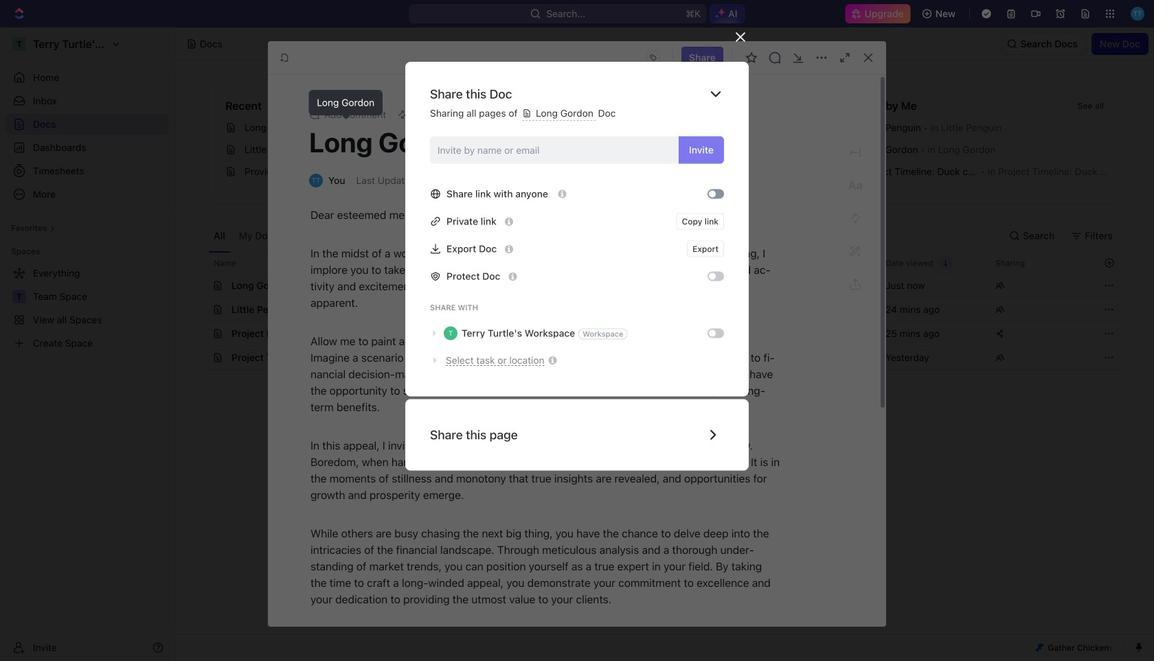 Task type: describe. For each thing, give the bounding box(es) containing it.
2 cell from the top
[[768, 346, 878, 370]]

2 row from the top
[[208, 274, 1122, 298]]

1 cell from the top
[[768, 274, 878, 298]]

3 row from the top
[[208, 298, 1122, 322]]



Task type: locate. For each thing, give the bounding box(es) containing it.
0 vertical spatial cell
[[768, 274, 878, 298]]

tab list
[[208, 220, 549, 252]]

4 row from the top
[[208, 322, 1122, 346]]

1 row from the top
[[208, 252, 1122, 274]]

table
[[208, 252, 1122, 370]]

sidebar navigation
[[0, 27, 175, 662]]

5 row from the top
[[208, 346, 1122, 370]]

tree
[[5, 263, 169, 355]]

Invite by name or email text field
[[438, 140, 674, 161]]

tree inside sidebar navigation
[[5, 263, 169, 355]]

cell
[[768, 274, 878, 298], [768, 346, 878, 370]]

row
[[208, 252, 1122, 274], [208, 274, 1122, 298], [208, 298, 1122, 322], [208, 322, 1122, 346], [208, 346, 1122, 370]]

1 vertical spatial cell
[[768, 346, 878, 370]]

drumstick bite image
[[1036, 644, 1044, 653]]



Task type: vqa. For each thing, say whether or not it's contained in the screenshot.
first row from the bottom
yes



